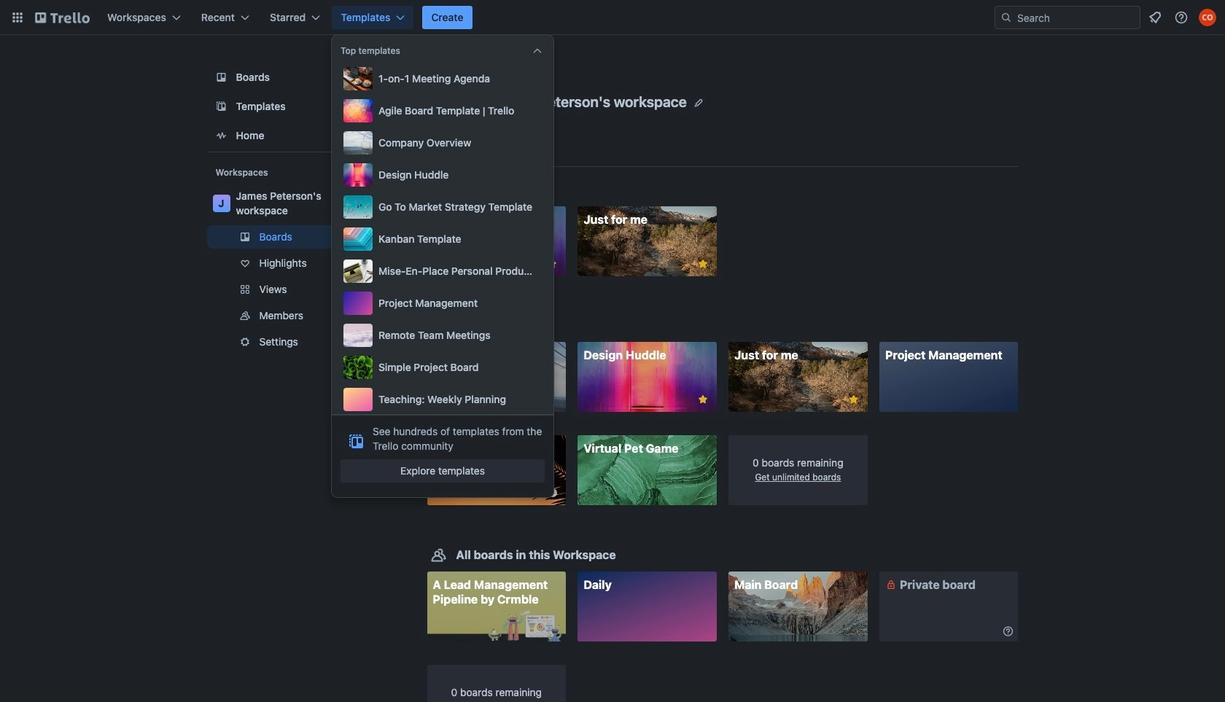 Task type: describe. For each thing, give the bounding box(es) containing it.
sm image
[[884, 577, 898, 592]]

board image
[[213, 69, 230, 86]]

primary element
[[0, 0, 1225, 35]]

add image
[[370, 307, 388, 325]]

home image
[[213, 127, 230, 144]]

christina overa (christinaovera) image
[[1199, 9, 1216, 26]]



Task type: vqa. For each thing, say whether or not it's contained in the screenshot.
leftmost Click to unstar this board. It will be removed from your starred list. image
yes



Task type: locate. For each thing, give the bounding box(es) containing it.
Search field
[[1012, 7, 1140, 28]]

search image
[[1000, 12, 1012, 23]]

open information menu image
[[1174, 10, 1189, 25]]

0 notifications image
[[1146, 9, 1164, 26]]

collapse image
[[532, 45, 543, 57]]

menu
[[341, 64, 545, 414]]

sm image
[[1001, 624, 1015, 639]]

template board image
[[213, 98, 230, 115]]

back to home image
[[35, 6, 90, 29]]

click to unstar this board. it will be removed from your starred list. image
[[546, 257, 559, 271], [696, 257, 709, 271], [696, 393, 709, 406]]



